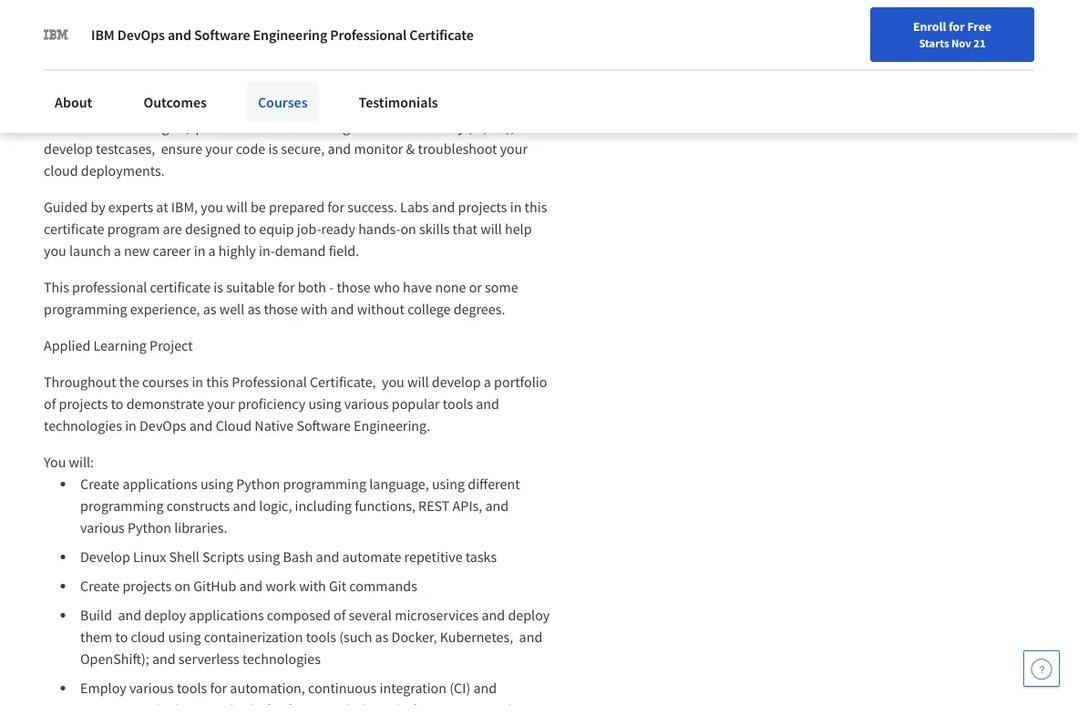 Task type: vqa. For each thing, say whether or not it's contained in the screenshot.
bottom Compare
no



Task type: locate. For each thing, give the bounding box(es) containing it.
certificate
[[44, 220, 104, 238], [150, 278, 211, 296]]

deploy
[[144, 606, 186, 624], [508, 606, 550, 624]]

your inside 'throughout the courses in this professional certificate,  you will develop a portfolio of projects to demonstrate your proficiency using various popular tools and technologies in devops and cloud native software engineering.'
[[207, 395, 235, 413]]

enroll
[[913, 18, 946, 35]]

1 horizontal spatial is
[[268, 139, 278, 158]]

in inside you will learn to program with the python language and linux shell scripts,  create projects in github, containerize and orchestrate your applications using docker, kubernetes & openshift,  compose applications with microservices, employ serverless technologies,  perform continuous integration and delivery (ci/cd), develop testcases,  ensure your code is secure, and monitor & troubleshoot your cloud deployments.
[[96, 74, 107, 92]]

certificate up experience,
[[150, 278, 211, 296]]

guided
[[44, 198, 88, 216]]

show notifications image
[[899, 23, 921, 45]]

a
[[114, 241, 121, 260], [208, 241, 216, 260], [484, 373, 491, 391]]

to up openshift);
[[115, 628, 128, 646]]

-
[[329, 278, 334, 296]]

0 horizontal spatial tools
[[177, 679, 207, 697]]

testimonials
[[359, 93, 438, 111]]

various inside 'throughout the courses in this professional certificate,  you will develop a portfolio of projects to demonstrate your proficiency using various popular tools and technologies in devops and cloud native software engineering.'
[[344, 395, 389, 413]]

for inside this professional certificate is suitable for both - those who have none or some programming experience, as well as those with and without college degrees.
[[278, 278, 295, 296]]

will right the that
[[481, 220, 502, 238]]

integration inside you will learn to program with the python language and linux shell scripts,  create projects in github, containerize and orchestrate your applications using docker, kubernetes & openshift,  compose applications with microservices, employ serverless technologies,  perform continuous integration and delivery (ci/cd), develop testcases,  ensure your code is secure, and monitor & troubleshoot your cloud deployments.
[[319, 118, 386, 136]]

continuous down courses
[[248, 118, 317, 136]]

1 horizontal spatial tools
[[306, 628, 336, 646]]

you down ibm icon
[[44, 52, 66, 70]]

0 horizontal spatial of
[[44, 395, 56, 413]]

a left new
[[114, 241, 121, 260]]

0 horizontal spatial cloud
[[44, 161, 78, 180]]

continuous down employ
[[80, 701, 149, 705]]

0 horizontal spatial as
[[203, 300, 216, 318]]

0 vertical spatial docker,
[[480, 74, 526, 92]]

and down -
[[331, 300, 354, 318]]

1 vertical spatial tools
[[306, 628, 336, 646]]

0 vertical spatial integration
[[319, 118, 386, 136]]

with down both
[[301, 300, 328, 318]]

ibm
[[91, 26, 115, 44]]

certificate down guided
[[44, 220, 104, 238]]

none
[[435, 278, 466, 296]]

including inside 'employ various tools for automation, continuous integration (ci) and continuous deployment (cd) of software including chef, puppet, githu'
[[328, 701, 385, 705]]

for up deployment
[[210, 679, 227, 697]]

program up containerize
[[143, 52, 195, 70]]

0 vertical spatial software
[[194, 26, 250, 44]]

your down (ci/cd),
[[500, 139, 528, 158]]

software down certificate,
[[297, 416, 351, 435]]

for inside guided by experts at ibm, you will be prepared for success. labs and projects in this certificate program are designed to equip job-ready hands-on skills that will help you launch a new career in a highly in-demand field.
[[327, 198, 345, 216]]

without
[[357, 300, 405, 318]]

a down designed
[[208, 241, 216, 260]]

1 vertical spatial this
[[206, 373, 229, 391]]

you up popular
[[382, 373, 404, 391]]

professional inside 'throughout the courses in this professional certificate,  you will develop a portfolio of projects to demonstrate your proficiency using various popular tools and technologies in devops and cloud native software engineering.'
[[232, 373, 307, 391]]

cloud
[[44, 161, 78, 180], [131, 628, 165, 646]]

1 vertical spatial integration
[[380, 679, 447, 697]]

0 horizontal spatial software
[[194, 26, 250, 44]]

and up 'skills'
[[432, 198, 455, 216]]

this inside guided by experts at ibm, you will be prepared for success. labs and projects in this certificate program are designed to equip job-ready hands-on skills that will help you launch a new career in a highly in-demand field.
[[525, 198, 547, 216]]

software
[[194, 26, 250, 44], [297, 416, 351, 435]]

1 vertical spatial on
[[175, 577, 190, 595]]

0 vertical spatial on
[[400, 220, 416, 238]]

hands-
[[358, 220, 400, 238]]

1 horizontal spatial certificate
[[150, 278, 211, 296]]

2 vertical spatial you
[[382, 373, 404, 391]]

0 vertical spatial python
[[251, 52, 295, 70]]

integration up chef, in the bottom left of the page
[[380, 679, 447, 697]]

0 horizontal spatial deploy
[[144, 606, 186, 624]]

applications down orchestrate
[[257, 96, 332, 114]]

you inside you will learn to program with the python language and linux shell scripts,  create projects in github, containerize and orchestrate your applications using docker, kubernetes & openshift,  compose applications with microservices, employ serverless technologies,  perform continuous integration and delivery (ci/cd), develop testcases,  ensure your code is secure, and monitor & troubleshoot your cloud deployments.
[[44, 52, 66, 70]]

devops down "demonstrate"
[[139, 416, 186, 435]]

microservices
[[395, 606, 479, 624]]

is up well
[[214, 278, 223, 296]]

projects up the that
[[458, 198, 507, 216]]

devops right ibm
[[117, 26, 165, 44]]

cloud inside you will learn to program with the python language and linux shell scripts,  create projects in github, containerize and orchestrate your applications using docker, kubernetes & openshift,  compose applications with microservices, employ serverless technologies,  perform continuous integration and delivery (ci/cd), develop testcases,  ensure your code is secure, and monitor & troubleshoot your cloud deployments.
[[44, 161, 78, 180]]

using inside build  and deploy applications composed of several microservices and deploy them to cloud using containerization tools (such as docker, kubernetes,  and openshift); and serverless technologies
[[168, 628, 201, 646]]

1 horizontal spatial linux
[[383, 52, 416, 70]]

as down suitable
[[247, 300, 261, 318]]

starts
[[919, 36, 949, 50]]

and right bash
[[316, 548, 339, 566]]

ibm image
[[44, 22, 69, 47]]

help center image
[[1031, 658, 1053, 680]]

0 horizontal spatial this
[[206, 373, 229, 391]]

0 vertical spatial of
[[44, 395, 56, 413]]

and down microservices,
[[389, 118, 413, 136]]

using
[[445, 74, 477, 92], [308, 395, 341, 413], [200, 475, 233, 493], [432, 475, 465, 493], [247, 548, 280, 566], [168, 628, 201, 646]]

continuous inside you will learn to program with the python language and linux shell scripts,  create projects in github, containerize and orchestrate your applications using docker, kubernetes & openshift,  compose applications with microservices, employ serverless technologies,  perform continuous integration and delivery (ci/cd), develop testcases,  ensure your code is secure, and monitor & troubleshoot your cloud deployments.
[[248, 118, 317, 136]]

1 vertical spatial continuous
[[308, 679, 377, 697]]

projects down 'throughout'
[[59, 395, 108, 413]]

the up the compose
[[228, 52, 248, 70]]

success.
[[347, 198, 397, 216]]

python inside you will learn to program with the python language and linux shell scripts,  create projects in github, containerize and orchestrate your applications using docker, kubernetes & openshift,  compose applications with microservices, employ serverless technologies,  perform continuous integration and delivery (ci/cd), develop testcases,  ensure your code is secure, and monitor & troubleshoot your cloud deployments.
[[251, 52, 295, 70]]

on down labs
[[400, 220, 416, 238]]

and up containerize
[[168, 26, 191, 44]]

2 vertical spatial various
[[129, 679, 174, 697]]

your
[[336, 74, 364, 92], [205, 139, 233, 158], [500, 139, 528, 158], [207, 395, 235, 413]]

1 horizontal spatial the
[[228, 52, 248, 70]]

various up develop in the bottom of the page
[[80, 519, 125, 537]]

1 vertical spatial program
[[107, 220, 160, 238]]

0 horizontal spatial develop
[[44, 139, 93, 158]]

2 vertical spatial continuous
[[80, 701, 149, 705]]

1 vertical spatial serverless
[[178, 650, 239, 668]]

1 horizontal spatial software
[[297, 416, 351, 435]]

integration inside 'employ various tools for automation, continuous integration (ci) and continuous deployment (cd) of software including chef, puppet, githu'
[[380, 679, 447, 697]]

of
[[44, 395, 56, 413], [334, 606, 346, 624], [258, 701, 270, 705]]

applications inside build  and deploy applications composed of several microservices and deploy them to cloud using containerization tools (such as docker, kubernetes,  and openshift); and serverless technologies
[[189, 606, 264, 624]]

to
[[127, 52, 140, 70], [244, 220, 256, 238], [111, 395, 124, 413], [115, 628, 128, 646]]

1 horizontal spatial as
[[247, 300, 261, 318]]

those right -
[[337, 278, 371, 296]]

1 vertical spatial the
[[119, 373, 139, 391]]

0 vertical spatial those
[[337, 278, 371, 296]]

including inside "create applications using python programming language, using different programming constructs and logic, including functions, rest apis, and various python libraries."
[[295, 497, 352, 515]]

(cd)
[[229, 701, 255, 705]]

develop inside 'throughout the courses in this professional certificate,  you will develop a portfolio of projects to demonstrate your proficiency using various popular tools and technologies in devops and cloud native software engineering.'
[[432, 373, 481, 391]]

in
[[96, 74, 107, 92], [510, 198, 522, 216], [194, 241, 205, 260], [192, 373, 203, 391], [125, 416, 137, 435]]

1 horizontal spatial technologies
[[242, 650, 321, 668]]

21
[[974, 36, 986, 50]]

develop
[[80, 548, 130, 566]]

technologies up will:
[[44, 416, 122, 435]]

2 horizontal spatial tools
[[443, 395, 473, 413]]

kubernetes
[[44, 96, 113, 114]]

using up create projects on github and work with git commands
[[247, 548, 280, 566]]

tools inside 'employ various tools for automation, continuous integration (ci) and continuous deployment (cd) of software including chef, puppet, githu'
[[177, 679, 207, 697]]

develop
[[44, 139, 93, 158], [432, 373, 481, 391]]

create down will:
[[80, 475, 120, 493]]

github
[[193, 577, 236, 595]]

1 vertical spatial develop
[[432, 373, 481, 391]]

and inside this professional certificate is suitable for both - those who have none or some programming experience, as well as those with and without college degrees.
[[331, 300, 354, 318]]

including right logic,
[[295, 497, 352, 515]]

various inside "create applications using python programming language, using different programming constructs and logic, including functions, rest apis, and various python libraries."
[[80, 519, 125, 537]]

this up the 'help'
[[525, 198, 547, 216]]

of up '(such'
[[334, 606, 346, 624]]

you up designed
[[201, 198, 223, 216]]

professional up proficiency
[[232, 373, 307, 391]]

and right 'language'
[[357, 52, 380, 70]]

functions,
[[355, 497, 416, 515]]

using down the github
[[168, 628, 201, 646]]

as down "several"
[[375, 628, 389, 646]]

1 vertical spatial programming
[[283, 475, 366, 493]]

0 horizontal spatial on
[[175, 577, 190, 595]]

of inside build  and deploy applications composed of several microservices and deploy them to cloud using containerization tools (such as docker, kubernetes,  and openshift); and serverless technologies
[[334, 606, 346, 624]]

2 vertical spatial tools
[[177, 679, 207, 697]]

0 horizontal spatial certificate
[[44, 220, 104, 238]]

program down experts
[[107, 220, 160, 238]]

projects
[[44, 74, 93, 92], [458, 198, 507, 216], [59, 395, 108, 413], [123, 577, 172, 595]]

will
[[69, 52, 90, 70], [226, 198, 248, 216], [481, 220, 502, 238], [407, 373, 429, 391]]

0 vertical spatial tools
[[443, 395, 473, 413]]

2 create from the top
[[80, 577, 120, 595]]

menu item
[[762, 18, 880, 77]]

deploy up kubernetes,
[[508, 606, 550, 624]]

1 vertical spatial those
[[264, 300, 298, 318]]

technologies inside build  and deploy applications composed of several microservices and deploy them to cloud using containerization tools (such as docker, kubernetes,  and openshift); and serverless technologies
[[242, 650, 321, 668]]

0 vertical spatial technologies
[[44, 416, 122, 435]]

create inside "create applications using python programming language, using different programming constructs and logic, including functions, rest apis, and various python libraries."
[[80, 475, 120, 493]]

using down "scripts,"
[[445, 74, 477, 92]]

1 horizontal spatial on
[[400, 220, 416, 238]]

cloud up openshift);
[[131, 628, 165, 646]]

0 vertical spatial the
[[228, 52, 248, 70]]

you
[[201, 198, 223, 216], [44, 241, 66, 260], [382, 373, 404, 391]]

with
[[198, 52, 225, 70], [335, 96, 362, 114], [301, 300, 328, 318], [299, 577, 326, 595]]

to down 'throughout'
[[111, 395, 124, 413]]

degrees.
[[454, 300, 505, 318]]

by
[[91, 198, 105, 216]]

1 horizontal spatial develop
[[432, 373, 481, 391]]

None search field
[[231, 11, 386, 48]]

1 horizontal spatial professional
[[330, 26, 407, 44]]

cloud up guided
[[44, 161, 78, 180]]

0 vertical spatial cloud
[[44, 161, 78, 180]]

1 vertical spatial of
[[334, 606, 346, 624]]

various
[[344, 395, 389, 413], [80, 519, 125, 537], [129, 679, 174, 697]]

1 vertical spatial docker,
[[392, 628, 437, 646]]

of down 'throughout'
[[44, 395, 56, 413]]

0 vertical spatial is
[[268, 139, 278, 158]]

as inside build  and deploy applications composed of several microservices and deploy them to cloud using containerization tools (such as docker, kubernetes,  and openshift); and serverless technologies
[[375, 628, 389, 646]]

work
[[266, 577, 296, 595]]

1 vertical spatial devops
[[139, 416, 186, 435]]

1 vertical spatial software
[[297, 416, 351, 435]]

applied learning project
[[44, 336, 193, 355]]

deployments.
[[81, 161, 165, 180]]

or
[[469, 278, 482, 296]]

of down automation,
[[258, 701, 270, 705]]

your down the perform
[[205, 139, 233, 158]]

2 deploy from the left
[[508, 606, 550, 624]]

to inside 'throughout the courses in this professional certificate,  you will develop a portfolio of projects to demonstrate your proficiency using various popular tools and technologies in devops and cloud native software engineering.'
[[111, 395, 124, 413]]

2 you from the top
[[44, 453, 66, 471]]

including left chef, in the bottom left of the page
[[328, 701, 385, 705]]

prepared
[[269, 198, 325, 216]]

linux
[[383, 52, 416, 70], [133, 548, 166, 566]]

various down certificate,
[[344, 395, 389, 413]]

devops inside 'throughout the courses in this professional certificate,  you will develop a portfolio of projects to demonstrate your proficiency using various popular tools and technologies in devops and cloud native software engineering.'
[[139, 416, 186, 435]]

serverless down kubernetes
[[44, 118, 105, 136]]

0 horizontal spatial docker,
[[392, 628, 437, 646]]

to down be
[[244, 220, 256, 238]]

applications down the github
[[189, 606, 264, 624]]

those down suitable
[[264, 300, 298, 318]]

1 vertical spatial including
[[328, 701, 385, 705]]

in-
[[259, 241, 275, 260]]

of inside 'throughout the courses in this professional certificate,  you will develop a portfolio of projects to demonstrate your proficiency using various popular tools and technologies in devops and cloud native software engineering.'
[[44, 395, 56, 413]]

will left be
[[226, 198, 248, 216]]

1 horizontal spatial various
[[129, 679, 174, 697]]

programming down professional
[[44, 300, 127, 318]]

0 vertical spatial you
[[44, 52, 66, 70]]

have
[[403, 278, 432, 296]]

this
[[44, 278, 69, 296]]

certificate
[[410, 26, 474, 44]]

0 horizontal spatial the
[[119, 373, 139, 391]]

ibm devops and software engineering professional certificate
[[91, 26, 474, 44]]

0 horizontal spatial professional
[[232, 373, 307, 391]]

1 horizontal spatial docker,
[[480, 74, 526, 92]]

integration
[[319, 118, 386, 136], [380, 679, 447, 697]]

language,
[[369, 475, 429, 493]]

0 vertical spatial various
[[344, 395, 389, 413]]

with inside this professional certificate is suitable for both - those who have none or some programming experience, as well as those with and without college degrees.
[[301, 300, 328, 318]]

tools up deployment
[[177, 679, 207, 697]]

develop down kubernetes
[[44, 139, 93, 158]]

you will:
[[44, 453, 97, 471]]

rest
[[418, 497, 450, 515]]

python up shell
[[128, 519, 171, 537]]

1 vertical spatial is
[[214, 278, 223, 296]]

git
[[329, 577, 347, 595]]

0 vertical spatial devops
[[117, 26, 165, 44]]

2 horizontal spatial as
[[375, 628, 389, 646]]

demand
[[275, 241, 326, 260]]

1 horizontal spatial those
[[337, 278, 371, 296]]

&
[[116, 96, 125, 114], [406, 139, 415, 158]]

nov
[[952, 36, 971, 50]]

for inside "enroll for free starts nov 21"
[[949, 18, 965, 35]]

0 horizontal spatial a
[[114, 241, 121, 260]]

0 vertical spatial professional
[[330, 26, 407, 44]]

0 vertical spatial continuous
[[248, 118, 317, 136]]

1 horizontal spatial serverless
[[178, 650, 239, 668]]

2 horizontal spatial a
[[484, 373, 491, 391]]

0 horizontal spatial linux
[[133, 548, 166, 566]]

you left the launch
[[44, 241, 66, 260]]

ready
[[321, 220, 355, 238]]

this inside 'throughout the courses in this professional certificate,  you will develop a portfolio of projects to demonstrate your proficiency using various popular tools and technologies in devops and cloud native software engineering.'
[[206, 373, 229, 391]]

1 vertical spatial certificate
[[150, 278, 211, 296]]

on inside guided by experts at ibm, you will be prepared for success. labs and projects in this certificate program are designed to equip job-ready hands-on skills that will help you launch a new career in a highly in-demand field.
[[400, 220, 416, 238]]

0 vertical spatial create
[[80, 475, 120, 493]]

with up containerize
[[198, 52, 225, 70]]

this up 'cloud'
[[206, 373, 229, 391]]

0 vertical spatial programming
[[44, 300, 127, 318]]

applications up constructs
[[123, 475, 198, 493]]

the inside 'throughout the courses in this professional certificate,  you will develop a portfolio of projects to demonstrate your proficiency using various popular tools and technologies in devops and cloud native software engineering.'
[[119, 373, 139, 391]]

python down ibm devops and software engineering professional certificate
[[251, 52, 295, 70]]

some
[[485, 278, 518, 296]]

1 vertical spatial technologies
[[242, 650, 321, 668]]

deployment
[[152, 701, 226, 705]]

1 create from the top
[[80, 475, 120, 493]]

1 vertical spatial python
[[236, 475, 280, 493]]

github,
[[110, 74, 157, 92]]

& right monitor
[[406, 139, 415, 158]]

testimonials link
[[348, 82, 449, 122]]

puppet,
[[422, 701, 470, 705]]

will up popular
[[407, 373, 429, 391]]

and
[[168, 26, 191, 44], [357, 52, 380, 70], [238, 74, 261, 92], [389, 118, 413, 136], [328, 139, 351, 158], [432, 198, 455, 216], [331, 300, 354, 318], [476, 395, 499, 413], [189, 416, 213, 435], [233, 497, 256, 515], [485, 497, 509, 515], [316, 548, 339, 566], [239, 577, 263, 595], [118, 606, 141, 624], [482, 606, 505, 624], [519, 628, 543, 646], [152, 650, 176, 668], [473, 679, 497, 697]]

0 vertical spatial &
[[116, 96, 125, 114]]

is inside this professional certificate is suitable for both - those who have none or some programming experience, as well as those with and without college degrees.
[[214, 278, 223, 296]]

0 horizontal spatial &
[[116, 96, 125, 114]]

various inside 'employ various tools for automation, continuous integration (ci) and continuous deployment (cd) of software including chef, puppet, githu'
[[129, 679, 174, 697]]

docker, down microservices at the bottom left of the page
[[392, 628, 437, 646]]

the left courses
[[119, 373, 139, 391]]

applications
[[367, 74, 442, 92], [257, 96, 332, 114], [123, 475, 198, 493], [189, 606, 264, 624]]

tools inside build  and deploy applications composed of several microservices and deploy them to cloud using containerization tools (such as docker, kubernetes,  and openshift); and serverless technologies
[[306, 628, 336, 646]]

ensure
[[161, 139, 202, 158]]

on down shell
[[175, 577, 190, 595]]

programming up develop in the bottom of the page
[[80, 497, 164, 515]]

2 horizontal spatial various
[[344, 395, 389, 413]]

0 vertical spatial this
[[525, 198, 547, 216]]

1 horizontal spatial deploy
[[508, 606, 550, 624]]

1 you from the top
[[44, 52, 66, 70]]

create
[[500, 52, 538, 70]]

for up ready on the left top
[[327, 198, 345, 216]]

serverless up deployment
[[178, 650, 239, 668]]

2 vertical spatial of
[[258, 701, 270, 705]]

your up 'cloud'
[[207, 395, 235, 413]]

you will learn to program with the python language and linux shell scripts,  create projects in github, containerize and orchestrate your applications using docker, kubernetes & openshift,  compose applications with microservices, employ serverless technologies,  perform continuous integration and delivery (ci/cd), develop testcases,  ensure your code is secure, and monitor & troubleshoot your cloud deployments.
[[44, 52, 541, 180]]

portfolio
[[494, 373, 547, 391]]

professional up 'language'
[[330, 26, 407, 44]]

0 vertical spatial develop
[[44, 139, 93, 158]]

tools down composed
[[306, 628, 336, 646]]

technologies
[[44, 416, 122, 435], [242, 650, 321, 668]]

1 vertical spatial you
[[44, 241, 66, 260]]

of for software
[[258, 701, 270, 705]]

0 horizontal spatial technologies
[[44, 416, 122, 435]]

popular
[[392, 395, 440, 413]]

1 horizontal spatial &
[[406, 139, 415, 158]]

proficiency
[[238, 395, 306, 413]]

will left learn
[[69, 52, 90, 70]]

using down certificate,
[[308, 395, 341, 413]]

projects inside guided by experts at ibm, you will be prepared for success. labs and projects in this certificate program are designed to equip job-ready hands-on skills that will help you launch a new career in a highly in-demand field.
[[458, 198, 507, 216]]

language
[[298, 52, 354, 70]]

0 vertical spatial including
[[295, 497, 352, 515]]

1 vertical spatial professional
[[232, 373, 307, 391]]

is right code
[[268, 139, 278, 158]]

and left work
[[239, 577, 263, 595]]

deploy down shell
[[144, 606, 186, 624]]

software
[[273, 701, 325, 705]]

1 vertical spatial you
[[44, 453, 66, 471]]

& down "github," at the top left
[[116, 96, 125, 114]]

0 vertical spatial linux
[[383, 52, 416, 70]]

develop inside you will learn to program with the python language and linux shell scripts,  create projects in github, containerize and orchestrate your applications using docker, kubernetes & openshift,  compose applications with microservices, employ serverless technologies,  perform continuous integration and delivery (ci/cd), develop testcases,  ensure your code is secure, and monitor & troubleshoot your cloud deployments.
[[44, 139, 93, 158]]

python up logic,
[[236, 475, 280, 493]]

be
[[251, 198, 266, 216]]

career
[[153, 241, 191, 260]]

0 vertical spatial program
[[143, 52, 195, 70]]

0 vertical spatial you
[[201, 198, 223, 216]]

1 vertical spatial cloud
[[131, 628, 165, 646]]

of inside 'employ various tools for automation, continuous integration (ci) and continuous deployment (cd) of software including chef, puppet, githu'
[[258, 701, 270, 705]]

(ci/cd),
[[467, 118, 514, 136]]



Task type: describe. For each thing, give the bounding box(es) containing it.
to inside build  and deploy applications composed of several microservices and deploy them to cloud using containerization tools (such as docker, kubernetes,  and openshift); and serverless technologies
[[115, 628, 128, 646]]

projects inside 'throughout the courses in this professional certificate,  you will develop a portfolio of projects to demonstrate your proficiency using various popular tools and technologies in devops and cloud native software engineering.'
[[59, 395, 108, 413]]

applications inside "create applications using python programming language, using different programming constructs and logic, including functions, rest apis, and various python libraries."
[[123, 475, 198, 493]]

technologies inside 'throughout the courses in this professional certificate,  you will develop a portfolio of projects to demonstrate your proficiency using various popular tools and technologies in devops and cloud native software engineering.'
[[44, 416, 122, 435]]

professional for engineering
[[330, 26, 407, 44]]

docker, inside build  and deploy applications composed of several microservices and deploy them to cloud using containerization tools (such as docker, kubernetes,  and openshift); and serverless technologies
[[392, 628, 437, 646]]

0 horizontal spatial you
[[44, 241, 66, 260]]

perform
[[195, 118, 245, 136]]

containerize
[[160, 74, 235, 92]]

enroll for free starts nov 21
[[913, 18, 992, 50]]

to inside guided by experts at ibm, you will be prepared for success. labs and projects in this certificate program are designed to equip job-ready hands-on skills that will help you launch a new career in a highly in-demand field.
[[244, 220, 256, 238]]

logic,
[[259, 497, 292, 515]]

skills
[[419, 220, 450, 238]]

you inside 'throughout the courses in this professional certificate,  you will develop a portfolio of projects to demonstrate your proficiency using various popular tools and technologies in devops and cloud native software engineering.'
[[382, 373, 404, 391]]

that
[[453, 220, 478, 238]]

suitable
[[226, 278, 275, 296]]

several
[[349, 606, 392, 624]]

tools inside 'throughout the courses in this professional certificate,  you will develop a portfolio of projects to demonstrate your proficiency using various popular tools and technologies in devops and cloud native software engineering.'
[[443, 395, 473, 413]]

designed
[[185, 220, 241, 238]]

chef,
[[388, 701, 419, 705]]

tasks
[[466, 548, 497, 566]]

experience,
[[130, 300, 200, 318]]

serverless inside build  and deploy applications composed of several microservices and deploy them to cloud using containerization tools (such as docker, kubernetes,  and openshift); and serverless technologies
[[178, 650, 239, 668]]

college
[[408, 300, 451, 318]]

2 vertical spatial python
[[128, 519, 171, 537]]

the inside you will learn to program with the python language and linux shell scripts,  create projects in github, containerize and orchestrate your applications using docker, kubernetes & openshift,  compose applications with microservices, employ serverless technologies,  perform continuous integration and delivery (ci/cd), develop testcases,  ensure your code is secure, and monitor & troubleshoot your cloud deployments.
[[228, 52, 248, 70]]

about link
[[44, 82, 103, 122]]

in down "demonstrate"
[[125, 416, 137, 435]]

using inside 'throughout the courses in this professional certificate,  you will develop a portfolio of projects to demonstrate your proficiency using various popular tools and technologies in devops and cloud native software engineering.'
[[308, 395, 341, 413]]

will:
[[69, 453, 94, 471]]

at
[[156, 198, 168, 216]]

guided by experts at ibm, you will be prepared for success. labs and projects in this certificate program are designed to equip job-ready hands-on skills that will help you launch a new career in a highly in-demand field.
[[44, 198, 550, 260]]

outcomes link
[[133, 82, 218, 122]]

experts
[[108, 198, 153, 216]]

projects inside you will learn to program with the python language and linux shell scripts,  create projects in github, containerize and orchestrate your applications using docker, kubernetes & openshift,  compose applications with microservices, employ serverless technologies,  perform continuous integration and delivery (ci/cd), develop testcases,  ensure your code is secure, and monitor & troubleshoot your cloud deployments.
[[44, 74, 93, 92]]

will inside you will learn to program with the python language and linux shell scripts,  create projects in github, containerize and orchestrate your applications using docker, kubernetes & openshift,  compose applications with microservices, employ serverless technologies,  perform continuous integration and delivery (ci/cd), develop testcases,  ensure your code is secure, and monitor & troubleshoot your cloud deployments.
[[69, 52, 90, 70]]

composed
[[267, 606, 331, 624]]

and right "secure,"
[[328, 139, 351, 158]]

will inside 'throughout the courses in this professional certificate,  you will develop a portfolio of projects to demonstrate your proficiency using various popular tools and technologies in devops and cloud native software engineering.'
[[407, 373, 429, 391]]

libraries.
[[174, 519, 227, 537]]

and right openshift);
[[152, 650, 176, 668]]

openshift,
[[128, 96, 193, 114]]

cloud
[[216, 416, 252, 435]]

native
[[255, 416, 294, 435]]

to inside you will learn to program with the python language and linux shell scripts,  create projects in github, containerize and orchestrate your applications using docker, kubernetes & openshift,  compose applications with microservices, employ serverless technologies,  perform continuous integration and delivery (ci/cd), develop testcases,  ensure your code is secure, and monitor & troubleshoot your cloud deployments.
[[127, 52, 140, 70]]

launch
[[69, 241, 111, 260]]

job-
[[297, 220, 321, 238]]

linux inside you will learn to program with the python language and linux shell scripts,  create projects in github, containerize and orchestrate your applications using docker, kubernetes & openshift,  compose applications with microservices, employ serverless technologies,  perform continuous integration and delivery (ci/cd), develop testcases,  ensure your code is secure, and monitor & troubleshoot your cloud deployments.
[[383, 52, 416, 70]]

and right kubernetes,
[[519, 628, 543, 646]]

you for you will:
[[44, 453, 66, 471]]

docker, inside you will learn to program with the python language and linux shell scripts,  create projects in github, containerize and orchestrate your applications using docker, kubernetes & openshift,  compose applications with microservices, employ serverless technologies,  perform continuous integration and delivery (ci/cd), develop testcases,  ensure your code is secure, and monitor & troubleshoot your cloud deployments.
[[480, 74, 526, 92]]

scripts,
[[451, 52, 495, 70]]

employ
[[456, 96, 501, 114]]

applications up testimonials
[[367, 74, 442, 92]]

certificate,
[[310, 373, 376, 391]]

develop linux shell scripts using bash and automate repetitive tasks
[[80, 548, 497, 566]]

certificate inside this professional certificate is suitable for both - those who have none or some programming experience, as well as those with and without college degrees.
[[150, 278, 211, 296]]

troubleshoot
[[418, 139, 497, 158]]

using up rest
[[432, 475, 465, 493]]

in up the 'help'
[[510, 198, 522, 216]]

program inside you will learn to program with the python language and linux shell scripts,  create projects in github, containerize and orchestrate your applications using docker, kubernetes & openshift,  compose applications with microservices, employ serverless technologies,  perform continuous integration and delivery (ci/cd), develop testcases,  ensure your code is secure, and monitor & troubleshoot your cloud deployments.
[[143, 52, 195, 70]]

engineering
[[253, 26, 327, 44]]

openshift);
[[80, 650, 149, 668]]

microservices,
[[365, 96, 453, 114]]

well
[[219, 300, 244, 318]]

and inside 'employ various tools for automation, continuous integration (ci) and continuous deployment (cd) of software including chef, puppet, githu'
[[473, 679, 497, 697]]

your down 'language'
[[336, 74, 364, 92]]

create for create applications using python programming language, using different programming constructs and logic, including functions, rest apis, and various python libraries.
[[80, 475, 120, 493]]

create projects on github and work with git commands
[[80, 577, 417, 595]]

is inside you will learn to program with the python language and linux shell scripts,  create projects in github, containerize and orchestrate your applications using docker, kubernetes & openshift,  compose applications with microservices, employ serverless technologies,  perform continuous integration and delivery (ci/cd), develop testcases,  ensure your code is secure, and monitor & troubleshoot your cloud deployments.
[[268, 139, 278, 158]]

code
[[236, 139, 266, 158]]

a inside 'throughout the courses in this professional certificate,  you will develop a portfolio of projects to demonstrate your proficiency using various popular tools and technologies in devops and cloud native software engineering.'
[[484, 373, 491, 391]]

different
[[468, 475, 520, 493]]

programming inside this professional certificate is suitable for both - those who have none or some programming experience, as well as those with and without college degrees.
[[44, 300, 127, 318]]

highly
[[219, 241, 256, 260]]

about
[[55, 93, 92, 111]]

and right 'build'
[[118, 606, 141, 624]]

applied
[[44, 336, 91, 355]]

and up the compose
[[238, 74, 261, 92]]

using up constructs
[[200, 475, 233, 493]]

demonstrate
[[126, 395, 204, 413]]

employ
[[80, 679, 126, 697]]

program inside guided by experts at ibm, you will be prepared for success. labs and projects in this certificate program are designed to equip job-ready hands-on skills that will help you launch a new career in a highly in-demand field.
[[107, 220, 160, 238]]

scripts
[[202, 548, 244, 566]]

automation,
[[230, 679, 305, 697]]

1 horizontal spatial a
[[208, 241, 216, 260]]

and left 'cloud'
[[189, 416, 213, 435]]

with down 'language'
[[335, 96, 362, 114]]

software inside 'throughout the courses in this professional certificate,  you will develop a portfolio of projects to demonstrate your proficiency using various popular tools and technologies in devops and cloud native software engineering.'
[[297, 416, 351, 435]]

this professional certificate is suitable for both - those who have none or some programming experience, as well as those with and without college degrees.
[[44, 278, 521, 318]]

and up kubernetes,
[[482, 606, 505, 624]]

testcases,
[[96, 139, 155, 158]]

1 deploy from the left
[[144, 606, 186, 624]]

are
[[163, 220, 182, 238]]

using inside you will learn to program with the python language and linux shell scripts,  create projects in github, containerize and orchestrate your applications using docker, kubernetes & openshift,  compose applications with microservices, employ serverless technologies,  perform continuous integration and delivery (ci/cd), develop testcases,  ensure your code is secure, and monitor & troubleshoot your cloud deployments.
[[445, 74, 477, 92]]

of for projects
[[44, 395, 56, 413]]

and down portfolio
[[476, 395, 499, 413]]

secure,
[[281, 139, 325, 158]]

throughout
[[44, 373, 116, 391]]

0 horizontal spatial those
[[264, 300, 298, 318]]

(such
[[339, 628, 372, 646]]

certificate inside guided by experts at ibm, you will be prepared for success. labs and projects in this certificate program are designed to equip job-ready hands-on skills that will help you launch a new career in a highly in-demand field.
[[44, 220, 104, 238]]

serverless inside you will learn to program with the python language and linux shell scripts,  create projects in github, containerize and orchestrate your applications using docker, kubernetes & openshift,  compose applications with microservices, employ serverless technologies,  perform continuous integration and delivery (ci/cd), develop testcases,  ensure your code is secure, and monitor & troubleshoot your cloud deployments.
[[44, 118, 105, 136]]

containerization
[[204, 628, 303, 646]]

equip
[[259, 220, 294, 238]]

cloud inside build  and deploy applications composed of several microservices and deploy them to cloud using containerization tools (such as docker, kubernetes,  and openshift); and serverless technologies
[[131, 628, 165, 646]]

projects down shell
[[123, 577, 172, 595]]

with left git
[[299, 577, 326, 595]]

2 vertical spatial programming
[[80, 497, 164, 515]]

shell
[[419, 52, 448, 70]]

commands
[[349, 577, 417, 595]]

and inside guided by experts at ibm, you will be prepared for success. labs and projects in this certificate program are designed to equip job-ready hands-on skills that will help you launch a new career in a highly in-demand field.
[[432, 198, 455, 216]]

professional
[[72, 278, 147, 296]]

you for you will learn to program with the python language and linux shell scripts,  create projects in github, containerize and orchestrate your applications using docker, kubernetes & openshift,  compose applications with microservices, employ serverless technologies,  perform continuous integration and delivery (ci/cd), develop testcases,  ensure your code is secure, and monitor & troubleshoot your cloud deployments.
[[44, 52, 66, 70]]

constructs
[[167, 497, 230, 515]]

and left logic,
[[233, 497, 256, 515]]

build  and deploy applications composed of several microservices and deploy them to cloud using containerization tools (such as docker, kubernetes,  and openshift); and serverless technologies
[[80, 606, 556, 668]]

them
[[80, 628, 112, 646]]

in down designed
[[194, 241, 205, 260]]

coursera image
[[9, 15, 125, 44]]

create for create projects on github and work with git commands
[[80, 577, 120, 595]]

1 vertical spatial linux
[[133, 548, 166, 566]]

in right courses
[[192, 373, 203, 391]]

and down the different on the bottom of the page
[[485, 497, 509, 515]]

for inside 'employ various tools for automation, continuous integration (ci) and continuous deployment (cd) of software including chef, puppet, githu'
[[210, 679, 227, 697]]

courses
[[142, 373, 189, 391]]

engineering.
[[354, 416, 430, 435]]

create applications using python programming language, using different programming constructs and logic, including functions, rest apis, and various python libraries.
[[80, 475, 523, 537]]

1 horizontal spatial you
[[201, 198, 223, 216]]

field.
[[329, 241, 359, 260]]

(ci)
[[450, 679, 471, 697]]

compose
[[199, 96, 254, 114]]

outcomes
[[143, 93, 207, 111]]

professional for this
[[232, 373, 307, 391]]

delivery
[[416, 118, 465, 136]]

who
[[374, 278, 400, 296]]

repetitive
[[404, 548, 463, 566]]

learning
[[93, 336, 147, 355]]



